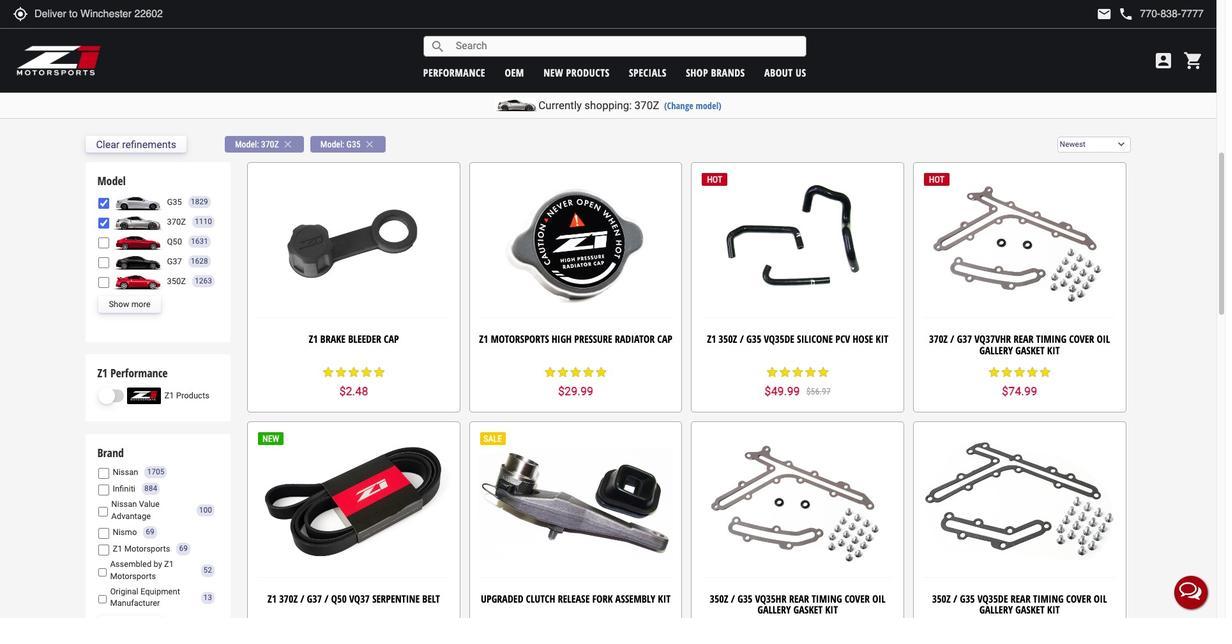 Task type: locate. For each thing, give the bounding box(es) containing it.
8 star from the left
[[348, 366, 360, 379]]

11 star from the left
[[544, 366, 557, 379]]

69 for z1 motorsports
[[179, 545, 188, 554]]

1 vertical spatial motorsports
[[124, 544, 170, 554]]

model: 370z close
[[235, 139, 294, 150]]

clear
[[96, 139, 120, 151]]

upgraded clutch release fork assembly kit
[[481, 592, 671, 606]]

currently shopping: 370z (change model)
[[539, 99, 722, 112]]

rear for vq35hr
[[790, 592, 810, 606]]

rear
[[1014, 332, 1034, 347], [790, 592, 810, 606], [1011, 592, 1031, 606]]

z1 370z / g37 / q50 vq37 serpentine belt
[[268, 592, 440, 606]]

gallery inside '350z / g35 vq35hr rear timing cover oil gallery gasket kit'
[[758, 603, 791, 617]]

motorsports down assembled
[[110, 572, 156, 581]]

1 vertical spatial g37
[[958, 332, 973, 347]]

close
[[282, 139, 294, 150], [364, 139, 376, 150]]

pcv
[[836, 332, 851, 347]]

nissan for nissan value advantage
[[111, 500, 137, 509]]

350z
[[167, 276, 186, 286], [719, 332, 738, 347], [710, 592, 729, 606], [933, 592, 951, 606]]

star
[[766, 366, 779, 379], [779, 366, 792, 379], [792, 366, 805, 379], [805, 366, 817, 379], [817, 366, 830, 379], [322, 366, 335, 379], [335, 366, 348, 379], [348, 366, 360, 379], [360, 366, 373, 379], [373, 366, 386, 379], [544, 366, 557, 379], [557, 366, 570, 379], [570, 366, 582, 379], [582, 366, 595, 379], [595, 366, 608, 379], [988, 366, 1001, 379], [1001, 366, 1014, 379], [1014, 366, 1027, 379], [1027, 366, 1039, 379], [1039, 366, 1052, 379]]

1263
[[195, 277, 212, 286]]

star star star star star $2.48
[[322, 366, 386, 398]]

refinements
[[122, 139, 176, 151]]

model: inside model: g35 close
[[321, 140, 345, 150]]

gallery inside 350z / g35 vq35de rear timing cover oil gallery gasket kit
[[980, 603, 1014, 617]]

g37
[[167, 257, 182, 266], [958, 332, 973, 347], [307, 592, 322, 606]]

0 vertical spatial motorsports
[[491, 332, 549, 347]]

motorsports for z1 motorsports
[[124, 544, 170, 554]]

2 model: from the left
[[321, 140, 345, 150]]

cover inside '350z / g35 vq35hr rear timing cover oil gallery gasket kit'
[[845, 592, 870, 606]]

2 close from the left
[[364, 139, 376, 150]]

q50
[[167, 237, 182, 246], [331, 592, 347, 606]]

nismo
[[113, 528, 137, 537]]

1 horizontal spatial g37
[[307, 592, 322, 606]]

timing for vq35de
[[1034, 592, 1064, 606]]

cap
[[384, 332, 399, 347], [658, 332, 673, 347]]

15 star from the left
[[595, 366, 608, 379]]

upgraded
[[481, 592, 524, 606]]

specials
[[629, 65, 667, 80]]

rear inside '350z / g35 vq35hr rear timing cover oil gallery gasket kit'
[[790, 592, 810, 606]]

0 vertical spatial nissan
[[113, 467, 138, 477]]

nissan up infiniti
[[113, 467, 138, 477]]

vq35de
[[764, 332, 795, 347], [978, 592, 1009, 606]]

69 for nismo
[[146, 528, 155, 537]]

kit inside 350z / g35 vq35de rear timing cover oil gallery gasket kit
[[1048, 603, 1060, 617]]

assembled by z1 motorsports
[[110, 560, 174, 581]]

nissan for nissan
[[113, 467, 138, 477]]

z1 350z / g35 vq35de silicone pcv hose kit
[[707, 332, 889, 347]]

gasket
[[1016, 344, 1045, 358], [794, 603, 823, 617], [1016, 603, 1045, 617]]

timing
[[1037, 332, 1067, 347], [812, 592, 843, 606], [1034, 592, 1064, 606]]

kit
[[876, 332, 889, 347], [1048, 344, 1060, 358], [658, 592, 671, 606], [826, 603, 838, 617], [1048, 603, 1060, 617]]

rear for vq37vhr
[[1014, 332, 1034, 347]]

timing inside 370z / g37 vq37vhr rear timing cover oil gallery gasket kit
[[1037, 332, 1067, 347]]

star star star star star $49.99 $56.97
[[765, 366, 831, 398]]

gasket for vq35hr
[[794, 603, 823, 617]]

0 horizontal spatial q50
[[167, 237, 182, 246]]

motorsports left high
[[491, 332, 549, 347]]

radiator
[[615, 332, 655, 347]]

z1 products
[[164, 391, 210, 401]]

performance
[[110, 366, 168, 381]]

z1
[[309, 332, 318, 347], [479, 332, 488, 347], [707, 332, 717, 347], [97, 366, 108, 381], [164, 391, 174, 401], [113, 544, 122, 554], [164, 560, 174, 570], [268, 592, 277, 606]]

model: for model: g35 close
[[321, 140, 345, 150]]

nissan inside nissan value advantage
[[111, 500, 137, 509]]

69
[[146, 528, 155, 537], [179, 545, 188, 554]]

g37 left the vq37vhr
[[958, 332, 973, 347]]

1 horizontal spatial 69
[[179, 545, 188, 554]]

timing for vq37vhr
[[1037, 332, 1067, 347]]

1 cap from the left
[[384, 332, 399, 347]]

g37 left vq37
[[307, 592, 322, 606]]

show
[[109, 299, 129, 309]]

release
[[558, 592, 590, 606]]

kit inside 370z / g37 vq37vhr rear timing cover oil gallery gasket kit
[[1048, 344, 1060, 358]]

search
[[430, 39, 446, 54]]

g35
[[347, 140, 361, 150], [167, 197, 182, 207], [747, 332, 762, 347], [738, 592, 753, 606], [961, 592, 976, 606]]

gasket inside 370z / g37 vq37vhr rear timing cover oil gallery gasket kit
[[1016, 344, 1045, 358]]

0 horizontal spatial g37
[[167, 257, 182, 266]]

motorsports up by
[[124, 544, 170, 554]]

1 horizontal spatial q50
[[331, 592, 347, 606]]

1631
[[191, 237, 208, 246]]

brake
[[320, 332, 346, 347]]

gallery inside 370z / g37 vq37vhr rear timing cover oil gallery gasket kit
[[980, 344, 1014, 358]]

1705
[[147, 468, 164, 477]]

timing inside 350z / g35 vq35de rear timing cover oil gallery gasket kit
[[1034, 592, 1064, 606]]

3 star from the left
[[792, 366, 805, 379]]

1 star from the left
[[766, 366, 779, 379]]

oil inside 370z / g37 vq37vhr rear timing cover oil gallery gasket kit
[[1097, 332, 1111, 347]]

vq37
[[349, 592, 370, 606]]

q50 left 1631
[[167, 237, 182, 246]]

g37 left 1628
[[167, 257, 182, 266]]

kit for 350z / g35 vq35de rear timing cover oil gallery gasket kit
[[1048, 603, 1060, 617]]

69 up z1 motorsports
[[146, 528, 155, 537]]

0 horizontal spatial model:
[[235, 140, 259, 150]]

motorsports
[[491, 332, 549, 347], [124, 544, 170, 554], [110, 572, 156, 581]]

equipment
[[141, 587, 180, 597]]

z1 motorsports high pressure radiator cap
[[479, 332, 673, 347]]

$2.48
[[340, 385, 368, 398]]

model: inside model: 370z close
[[235, 140, 259, 150]]

350z inside 350z / g35 vq35de rear timing cover oil gallery gasket kit
[[933, 592, 951, 606]]

nissan up 'advantage'
[[111, 500, 137, 509]]

370z / g37 vq37vhr rear timing cover oil gallery gasket kit
[[930, 332, 1111, 358]]

16 star from the left
[[988, 366, 1001, 379]]

370z inside 370z / g37 vq37vhr rear timing cover oil gallery gasket kit
[[930, 332, 948, 347]]

star star star star star $29.99
[[544, 366, 608, 398]]

1 vertical spatial nissan
[[111, 500, 137, 509]]

/
[[740, 332, 744, 347], [951, 332, 955, 347], [300, 592, 305, 606], [325, 592, 329, 606], [731, 592, 735, 606], [954, 592, 958, 606]]

kit inside '350z / g35 vq35hr rear timing cover oil gallery gasket kit'
[[826, 603, 838, 617]]

gallery for vq35hr
[[758, 603, 791, 617]]

1 close from the left
[[282, 139, 294, 150]]

oil inside '350z / g35 vq35hr rear timing cover oil gallery gasket kit'
[[873, 592, 886, 606]]

1 horizontal spatial close
[[364, 139, 376, 150]]

/ inside '350z / g35 vq35hr rear timing cover oil gallery gasket kit'
[[731, 592, 735, 606]]

cover inside 370z / g37 vq37vhr rear timing cover oil gallery gasket kit
[[1070, 332, 1095, 347]]

0 horizontal spatial close
[[282, 139, 294, 150]]

q50 left vq37
[[331, 592, 347, 606]]

oil inside 350z / g35 vq35de rear timing cover oil gallery gasket kit
[[1094, 592, 1108, 606]]

phone
[[1119, 6, 1134, 22]]

bleeder
[[348, 332, 381, 347]]

currently
[[539, 99, 582, 112]]

0 horizontal spatial 69
[[146, 528, 155, 537]]

nissan 370z z34 2009 2010 2011 2012 2013 2014 2015 2016 2017 2018 2019 3.7l vq37vhr vhr nismo z1 motorsports image
[[113, 214, 164, 231]]

cap right bleeder
[[384, 332, 399, 347]]

close for model: 370z close
[[282, 139, 294, 150]]

None checkbox
[[99, 218, 110, 229], [99, 258, 110, 269], [99, 485, 110, 496], [99, 507, 108, 518], [99, 529, 110, 540], [99, 594, 107, 605], [99, 218, 110, 229], [99, 258, 110, 269], [99, 485, 110, 496], [99, 507, 108, 518], [99, 529, 110, 540], [99, 594, 107, 605]]

oil for 350z / g35 vq35de rear timing cover oil gallery gasket kit
[[1094, 592, 1108, 606]]

rear for vq35de
[[1011, 592, 1031, 606]]

z1 for z1 motorsports
[[113, 544, 122, 554]]

model: g35 close
[[321, 139, 376, 150]]

1 model: from the left
[[235, 140, 259, 150]]

nissan
[[113, 467, 138, 477], [111, 500, 137, 509]]

motorsports for z1 motorsports high pressure radiator cap
[[491, 332, 549, 347]]

account_box
[[1154, 50, 1174, 71]]

cover inside 350z / g35 vq35de rear timing cover oil gallery gasket kit
[[1067, 592, 1092, 606]]

2 vertical spatial motorsports
[[110, 572, 156, 581]]

infiniti g35 coupe sedan v35 v36 skyline 2003 2004 2005 2006 2007 2008 3.5l vq35de revup rev up vq35hr z1 motorsports image
[[113, 194, 164, 211]]

1 horizontal spatial cap
[[658, 332, 673, 347]]

1 vertical spatial vq35de
[[978, 592, 1009, 606]]

g35 inside '350z / g35 vq35hr rear timing cover oil gallery gasket kit'
[[738, 592, 753, 606]]

rear inside 350z / g35 vq35de rear timing cover oil gallery gasket kit
[[1011, 592, 1031, 606]]

69 right z1 motorsports
[[179, 545, 188, 554]]

350z inside '350z / g35 vq35hr rear timing cover oil gallery gasket kit'
[[710, 592, 729, 606]]

gallery for vq35de
[[980, 603, 1014, 617]]

cover for 350z / g35 vq35hr rear timing cover oil gallery gasket kit
[[845, 592, 870, 606]]

Search search field
[[446, 36, 806, 56]]

gasket for vq35de
[[1016, 603, 1045, 617]]

timing inside '350z / g35 vq35hr rear timing cover oil gallery gasket kit'
[[812, 592, 843, 606]]

cover for 350z / g35 vq35de rear timing cover oil gallery gasket kit
[[1067, 592, 1092, 606]]

oem link
[[505, 65, 524, 80]]

account_box link
[[1151, 50, 1178, 71]]

assembled
[[110, 560, 152, 570]]

rear inside 370z / g37 vq37vhr rear timing cover oil gallery gasket kit
[[1014, 332, 1034, 347]]

1 horizontal spatial model:
[[321, 140, 345, 150]]

370z inside model: 370z close
[[261, 140, 279, 150]]

z1 motorsports
[[113, 544, 170, 554]]

z1 brake bleeder cap
[[309, 332, 399, 347]]

cap right radiator on the bottom right of page
[[658, 332, 673, 347]]

oem
[[505, 65, 524, 80]]

shop brands link
[[686, 65, 745, 80]]

0 vertical spatial vq35de
[[764, 332, 795, 347]]

gasket inside 350z / g35 vq35de rear timing cover oil gallery gasket kit
[[1016, 603, 1045, 617]]

nissan value advantage
[[111, 500, 160, 521]]

1 vertical spatial 69
[[179, 545, 188, 554]]

model:
[[235, 140, 259, 150], [321, 140, 345, 150]]

gasket inside '350z / g35 vq35hr rear timing cover oil gallery gasket kit'
[[794, 603, 823, 617]]

350z for 350z / g35 vq35hr rear timing cover oil gallery gasket kit
[[710, 592, 729, 606]]

2 star from the left
[[779, 366, 792, 379]]

performance
[[423, 65, 486, 80]]

2 horizontal spatial g37
[[958, 332, 973, 347]]

None checkbox
[[99, 198, 110, 209], [99, 238, 110, 249], [99, 278, 110, 288], [99, 469, 110, 479], [99, 545, 110, 556], [99, 567, 107, 578], [99, 198, 110, 209], [99, 238, 110, 249], [99, 278, 110, 288], [99, 469, 110, 479], [99, 545, 110, 556], [99, 567, 107, 578]]

370z
[[635, 99, 660, 112], [261, 140, 279, 150], [167, 217, 186, 227], [930, 332, 948, 347], [279, 592, 298, 606]]

original
[[110, 587, 138, 597]]

gallery
[[980, 344, 1014, 358], [758, 603, 791, 617], [980, 603, 1014, 617]]

0 horizontal spatial cap
[[384, 332, 399, 347]]

mail link
[[1097, 6, 1113, 22]]

gasket for vq37vhr
[[1016, 344, 1045, 358]]

0 vertical spatial 69
[[146, 528, 155, 537]]

1 horizontal spatial vq35de
[[978, 592, 1009, 606]]



Task type: describe. For each thing, give the bounding box(es) containing it.
19 star from the left
[[1027, 366, 1039, 379]]

7 star from the left
[[335, 366, 348, 379]]

pressure
[[575, 332, 613, 347]]

/ inside 370z / g37 vq37vhr rear timing cover oil gallery gasket kit
[[951, 332, 955, 347]]

kit for 350z / g35 vq35hr rear timing cover oil gallery gasket kit
[[826, 603, 838, 617]]

(change model) link
[[664, 100, 722, 112]]

9 star from the left
[[360, 366, 373, 379]]

new products link
[[544, 65, 610, 80]]

2 vertical spatial g37
[[307, 592, 322, 606]]

products
[[176, 391, 210, 401]]

1628
[[191, 257, 208, 266]]

about us link
[[765, 65, 807, 80]]

my_location
[[13, 6, 28, 22]]

new products
[[544, 65, 610, 80]]

serpentine
[[372, 592, 420, 606]]

brands
[[711, 65, 745, 80]]

star star star star star $74.99
[[988, 366, 1052, 398]]

z1 for z1 products
[[164, 391, 174, 401]]

1 vertical spatial q50
[[331, 592, 347, 606]]

advantage
[[111, 512, 151, 521]]

12 star from the left
[[557, 366, 570, 379]]

z1 inside 'assembled by z1 motorsports'
[[164, 560, 174, 570]]

shop brands
[[686, 65, 745, 80]]

by
[[154, 560, 162, 570]]

52
[[204, 566, 212, 575]]

17 star from the left
[[1001, 366, 1014, 379]]

4 star from the left
[[805, 366, 817, 379]]

mail phone
[[1097, 6, 1134, 22]]

350z for 350z
[[167, 276, 186, 286]]

infiniti
[[113, 484, 135, 494]]

$56.97
[[807, 386, 831, 397]]

model
[[97, 173, 126, 189]]

shopping_cart
[[1184, 50, 1204, 71]]

original equipment manufacturer
[[110, 587, 180, 608]]

nissan 350z z33 2003 2004 2005 2006 2007 2008 2009 vq35de 3.5l revup rev up vq35hr nismo z1 motorsports image
[[113, 273, 164, 290]]

high
[[552, 332, 572, 347]]

clear refinements
[[96, 139, 176, 151]]

1829
[[191, 198, 208, 207]]

z1 for z1 370z / g37 / q50 vq37 serpentine belt
[[268, 592, 277, 606]]

g35 inside model: g35 close
[[347, 140, 361, 150]]

about
[[765, 65, 793, 80]]

specials link
[[629, 65, 667, 80]]

z1 for z1 performance
[[97, 366, 108, 381]]

clutch
[[526, 592, 556, 606]]

value
[[139, 500, 160, 509]]

performance link
[[423, 65, 486, 80]]

0 vertical spatial q50
[[167, 237, 182, 246]]

14 star from the left
[[582, 366, 595, 379]]

shopping_cart link
[[1181, 50, 1204, 71]]

g35 inside 350z / g35 vq35de rear timing cover oil gallery gasket kit
[[961, 592, 976, 606]]

new
[[544, 65, 564, 80]]

belt
[[423, 592, 440, 606]]

350z / g35 vq35hr rear timing cover oil gallery gasket kit
[[710, 592, 886, 617]]

kit for 370z / g37 vq37vhr rear timing cover oil gallery gasket kit
[[1048, 344, 1060, 358]]

manufacturer
[[110, 599, 160, 608]]

timing for vq35hr
[[812, 592, 843, 606]]

vq37vhr
[[975, 332, 1012, 347]]

gallery for vq37vhr
[[980, 344, 1014, 358]]

shop
[[686, 65, 709, 80]]

show more button
[[99, 296, 161, 313]]

show more
[[109, 299, 151, 309]]

$49.99
[[765, 385, 800, 398]]

884
[[144, 485, 157, 493]]

1110
[[195, 217, 212, 226]]

13 star from the left
[[570, 366, 582, 379]]

20 star from the left
[[1039, 366, 1052, 379]]

350z for 350z / g35 vq35de rear timing cover oil gallery gasket kit
[[933, 592, 951, 606]]

oil for 350z / g35 vq35hr rear timing cover oil gallery gasket kit
[[873, 592, 886, 606]]

infiniti g37 coupe sedan convertible v36 cv36 hv36 skyline 2008 2009 2010 2011 2012 2013 3.7l vq37vhr z1 motorsports image
[[113, 254, 164, 270]]

/ inside 350z / g35 vq35de rear timing cover oil gallery gasket kit
[[954, 592, 958, 606]]

18 star from the left
[[1014, 366, 1027, 379]]

close for model: g35 close
[[364, 139, 376, 150]]

10 star from the left
[[373, 366, 386, 379]]

infiniti q50 sedan hybrid v37 2014 2015 2016 2017 2018 2019 2020 vq37vhr 2.0t 3.0t 3.7l red sport redsport vr30ddtt z1 motorsports image
[[113, 234, 164, 250]]

fork
[[593, 592, 613, 606]]

oil for 370z / g37 vq37vhr rear timing cover oil gallery gasket kit
[[1097, 332, 1111, 347]]

5 star from the left
[[817, 366, 830, 379]]

g37 inside 370z / g37 vq37vhr rear timing cover oil gallery gasket kit
[[958, 332, 973, 347]]

silicone
[[797, 332, 833, 347]]

z1 performance
[[97, 366, 168, 381]]

z1 for z1 motorsports high pressure radiator cap
[[479, 332, 488, 347]]

vq35de inside 350z / g35 vq35de rear timing cover oil gallery gasket kit
[[978, 592, 1009, 606]]

vq35hr
[[756, 592, 787, 606]]

$74.99
[[1003, 385, 1038, 398]]

phone link
[[1119, 6, 1204, 22]]

about us
[[765, 65, 807, 80]]

shopping:
[[585, 99, 632, 112]]

(change
[[664, 100, 694, 112]]

hose
[[853, 332, 874, 347]]

model: for model: 370z close
[[235, 140, 259, 150]]

6 star from the left
[[322, 366, 335, 379]]

0 vertical spatial g37
[[167, 257, 182, 266]]

z1 for z1 350z / g35 vq35de silicone pcv hose kit
[[707, 332, 717, 347]]

$29.99
[[558, 385, 594, 398]]

products
[[567, 65, 610, 80]]

0 horizontal spatial vq35de
[[764, 332, 795, 347]]

cover for 370z / g37 vq37vhr rear timing cover oil gallery gasket kit
[[1070, 332, 1095, 347]]

z1 for z1 brake bleeder cap
[[309, 332, 318, 347]]

350z / g35 vq35de rear timing cover oil gallery gasket kit
[[933, 592, 1108, 617]]

motorsports inside 'assembled by z1 motorsports'
[[110, 572, 156, 581]]

13
[[204, 593, 212, 602]]

us
[[796, 65, 807, 80]]

assembly
[[616, 592, 656, 606]]

2 cap from the left
[[658, 332, 673, 347]]

clear refinements button
[[86, 136, 187, 153]]

brand
[[97, 445, 124, 460]]

mail
[[1097, 6, 1113, 22]]

z1 motorsports logo image
[[16, 45, 102, 77]]



Task type: vqa. For each thing, say whether or not it's contained in the screenshot.
370Z / G37 VQ37VHR Rear Timing Cover Oil Gallery Gasket Kit's Kit
yes



